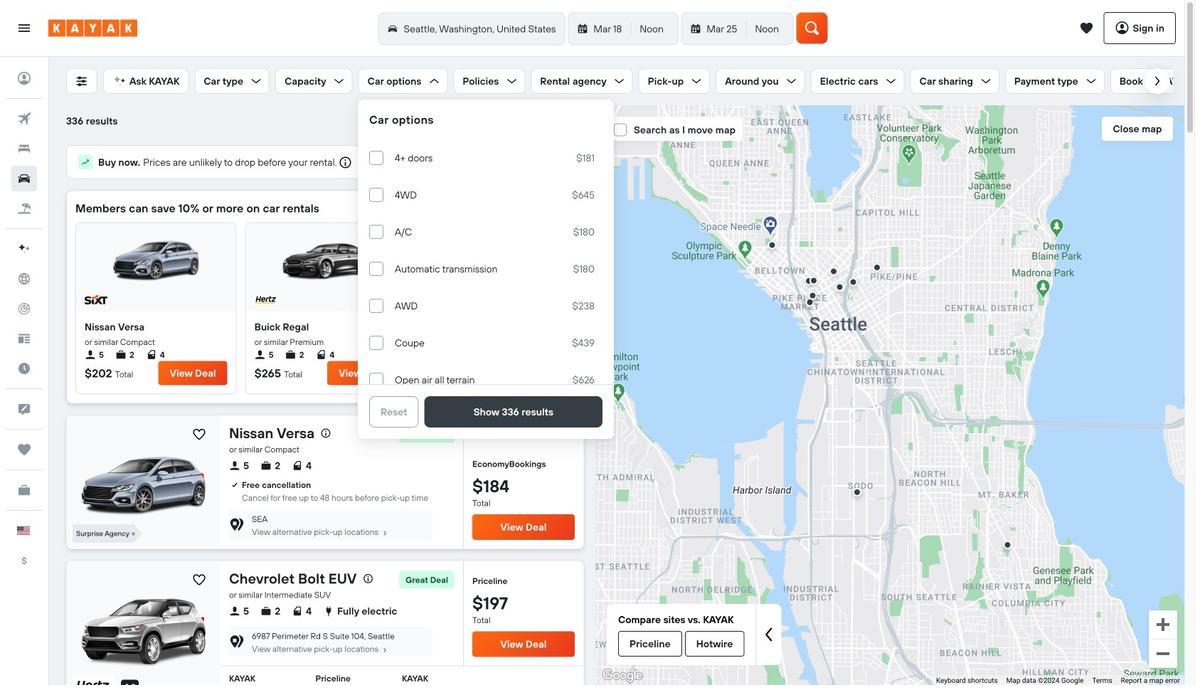 Task type: describe. For each thing, give the bounding box(es) containing it.
buick regal car image
[[283, 229, 368, 286]]

go to our blog image
[[11, 326, 37, 351]]

find out the best time to travel image
[[11, 356, 37, 381]]

trips image
[[11, 437, 37, 462]]

hertz logo image
[[254, 294, 277, 306]]

go to explore image
[[11, 266, 37, 292]]

google image
[[599, 667, 646, 685]]

submit feedback about our site image
[[11, 396, 37, 422]]

search for cars image
[[11, 166, 37, 191]]

search for flights image
[[11, 106, 37, 132]]

sixtrentacar logo image
[[85, 294, 107, 306]]

kayak for business new image
[[11, 477, 37, 503]]

track a flight image
[[11, 296, 37, 322]]

car agency: hertz image
[[74, 678, 111, 685]]



Task type: vqa. For each thing, say whether or not it's contained in the screenshot.
Car rental brand will be revealed after booking element
yes



Task type: locate. For each thing, give the bounding box(es) containing it.
car rental brand will be revealed after booking image
[[134, 524, 142, 543]]

None field
[[221, 666, 583, 685]]

None search field
[[377, 12, 796, 45]]

search for packages image
[[11, 196, 37, 221]]

vehicle type: intermediate suv - chevrolet bolt euv or similar image
[[82, 589, 206, 672]]

vehicle type: compact - nissan versa or similar image
[[82, 439, 206, 522]]

navigation menu image
[[17, 21, 31, 35]]

car rental brand will be revealed after booking element
[[73, 524, 142, 543]]

nissan versa car image
[[113, 229, 199, 286]]

list
[[85, 348, 227, 361], [254, 348, 396, 361], [229, 456, 312, 476], [229, 601, 397, 621]]

search for hotels image
[[11, 136, 37, 161]]

map region
[[595, 105, 1184, 685]]

buick encore car image
[[452, 229, 537, 286]]

sign in image
[[11, 65, 37, 91]]

united states (english) image
[[17, 526, 30, 535]]

hide compare buttons image
[[758, 624, 780, 645]]



